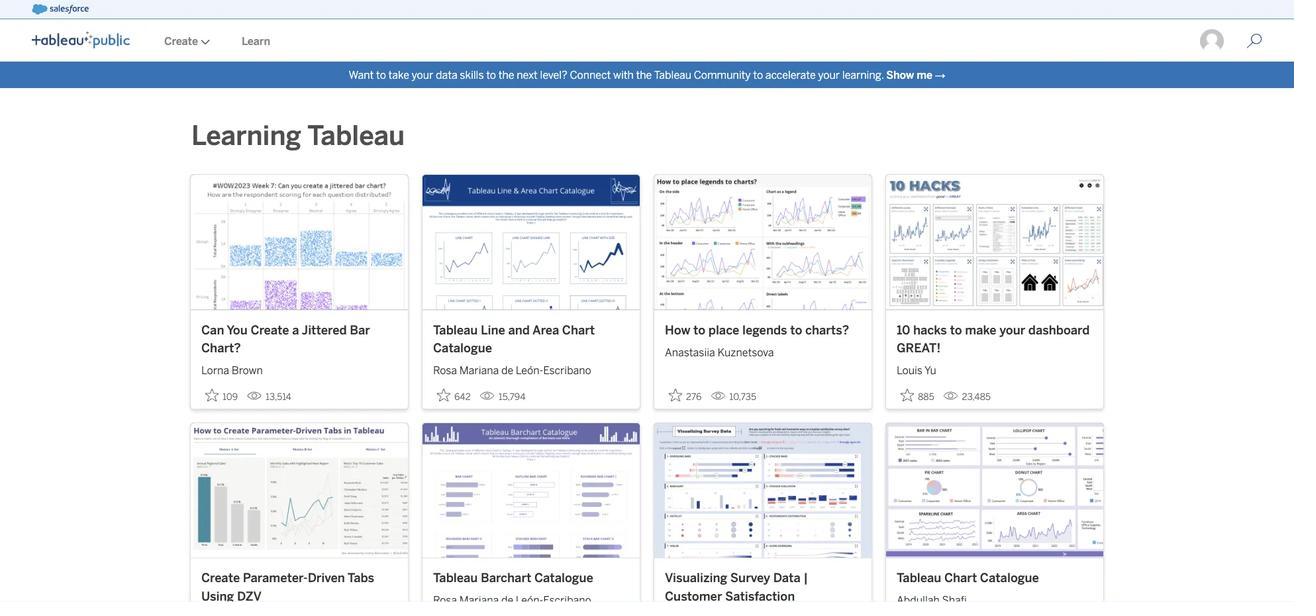 Task type: locate. For each thing, give the bounding box(es) containing it.
15,794
[[499, 391, 526, 402]]

13,514
[[266, 391, 292, 402]]

tableau line and area chart catalogue link
[[433, 321, 630, 357]]

your right make
[[1000, 323, 1026, 337]]

Add Favorite button
[[897, 385, 939, 406]]

10 hacks to make your dashboard great!
[[897, 323, 1090, 355]]

catalogue for tableau barchart catalogue
[[535, 571, 594, 586]]

2 horizontal spatial catalogue
[[981, 571, 1040, 586]]

create for create parameter-driven tabs using dzv
[[201, 571, 240, 586]]

dashboard
[[1029, 323, 1090, 337]]

go to search image
[[1231, 33, 1279, 49]]

lorna brown link
[[201, 357, 398, 379]]

0 horizontal spatial create
[[164, 35, 198, 47]]

create inside create parameter-driven tabs using dzv
[[201, 571, 240, 586]]

tableau
[[654, 69, 692, 81], [307, 120, 405, 152], [433, 323, 478, 337], [433, 571, 478, 586], [897, 571, 942, 586]]

2 vertical spatial create
[[201, 571, 240, 586]]

rosa mariana de león-escribano
[[433, 364, 592, 377]]

13,514 views element
[[242, 386, 297, 407]]

to
[[376, 69, 386, 81], [487, 69, 496, 81], [754, 69, 764, 81], [694, 323, 706, 337], [791, 323, 803, 337], [951, 323, 963, 337]]

|
[[804, 571, 809, 586]]

chart inside tableau line and area chart catalogue
[[563, 323, 595, 337]]

1 horizontal spatial chart
[[945, 571, 978, 586]]

tableau chart catalogue
[[897, 571, 1040, 586]]

logo image
[[32, 31, 130, 48]]

0 horizontal spatial the
[[499, 69, 515, 81]]

0 vertical spatial chart
[[563, 323, 595, 337]]

mariana
[[460, 364, 499, 377]]

create inside dropdown button
[[164, 35, 198, 47]]

tableau barchart catalogue
[[433, 571, 594, 586]]

kuznetsova
[[718, 346, 774, 359]]

jittered
[[302, 323, 347, 337]]

survey
[[731, 571, 771, 586]]

take
[[389, 69, 409, 81]]

workbook thumbnail image
[[191, 175, 408, 310], [423, 175, 640, 310], [655, 175, 872, 310], [887, 175, 1104, 310], [191, 423, 408, 558], [423, 423, 640, 558], [655, 423, 872, 558], [887, 423, 1104, 558]]

barchart
[[481, 571, 532, 586]]

tara.schultz image
[[1200, 28, 1226, 54]]

want to take your data skills to the next level? connect with the tableau community to accelerate your learning. show me →
[[349, 69, 946, 81]]

learn link
[[226, 21, 286, 62]]

visualizing survey data | customer satisfaction
[[665, 571, 809, 602]]

1 horizontal spatial the
[[637, 69, 652, 81]]

your inside 10 hacks to make your dashboard great!
[[1000, 323, 1026, 337]]

23,485 views element
[[939, 386, 997, 407]]

2 horizontal spatial your
[[1000, 323, 1026, 337]]

satisfaction
[[726, 589, 795, 602]]

the right with
[[637, 69, 652, 81]]

de
[[502, 364, 514, 377]]

the
[[499, 69, 515, 81], [637, 69, 652, 81]]

create
[[164, 35, 198, 47], [251, 323, 289, 337], [201, 571, 240, 586]]

to left make
[[951, 323, 963, 337]]

0 horizontal spatial your
[[412, 69, 434, 81]]

line
[[481, 323, 506, 337]]

learning tableau
[[192, 120, 405, 152]]

tableau chart catalogue link
[[897, 569, 1093, 588]]

2 horizontal spatial create
[[251, 323, 289, 337]]

Add Favorite button
[[201, 385, 242, 406]]

connect
[[570, 69, 611, 81]]

louis yu link
[[897, 357, 1093, 379]]

10
[[897, 323, 911, 337]]

legends
[[743, 323, 788, 337]]

tableau inside tableau line and area chart catalogue
[[433, 323, 478, 337]]

next
[[517, 69, 538, 81]]

your right take
[[412, 69, 434, 81]]

can you create a jittered bar chart? link
[[201, 321, 398, 357]]

1 horizontal spatial create
[[201, 571, 240, 586]]

how to place legends to charts? link
[[665, 321, 862, 339]]

and
[[509, 323, 530, 337]]

accelerate
[[766, 69, 816, 81]]

0 horizontal spatial chart
[[563, 323, 595, 337]]

1 horizontal spatial catalogue
[[535, 571, 594, 586]]

Add Favorite button
[[433, 385, 475, 406]]

your left "learning." at right
[[819, 69, 840, 81]]

create parameter-driven tabs using dzv link
[[201, 569, 398, 602]]

data
[[436, 69, 458, 81]]

0 vertical spatial create
[[164, 35, 198, 47]]

1 vertical spatial chart
[[945, 571, 978, 586]]

0 horizontal spatial catalogue
[[433, 341, 492, 355]]

to inside 10 hacks to make your dashboard great!
[[951, 323, 963, 337]]

data
[[774, 571, 801, 586]]

yu
[[925, 364, 937, 377]]

learn
[[242, 35, 270, 47]]

show me link
[[887, 69, 933, 81]]

23,485
[[963, 391, 991, 402]]

catalogue
[[433, 341, 492, 355], [535, 571, 594, 586], [981, 571, 1040, 586]]

level?
[[540, 69, 568, 81]]

1 vertical spatial create
[[251, 323, 289, 337]]

chart
[[563, 323, 595, 337], [945, 571, 978, 586]]

276
[[687, 391, 702, 402]]

10 hacks to make your dashboard great! link
[[897, 321, 1093, 357]]

the left next
[[499, 69, 515, 81]]

anastasiia kuznetsova
[[665, 346, 774, 359]]

your
[[412, 69, 434, 81], [819, 69, 840, 81], [1000, 323, 1026, 337]]

using
[[201, 589, 234, 602]]

anastasiia kuznetsova link
[[665, 339, 862, 360]]



Task type: vqa. For each thing, say whether or not it's contained in the screenshot.
leftmost Create
yes



Task type: describe. For each thing, give the bounding box(es) containing it.
driven
[[308, 571, 345, 586]]

tableau for tableau barchart catalogue
[[433, 571, 478, 586]]

tableau barchart catalogue link
[[433, 569, 630, 588]]

create button
[[148, 21, 226, 62]]

salesforce logo image
[[32, 4, 89, 15]]

with
[[614, 69, 634, 81]]

Add Favorite button
[[665, 385, 706, 406]]

create for create
[[164, 35, 198, 47]]

great!
[[897, 341, 941, 355]]

place
[[709, 323, 740, 337]]

skills
[[460, 69, 484, 81]]

how
[[665, 323, 691, 337]]

parameter-
[[243, 571, 308, 586]]

area
[[533, 323, 560, 337]]

me
[[917, 69, 933, 81]]

show
[[887, 69, 915, 81]]

to right skills
[[487, 69, 496, 81]]

to left accelerate
[[754, 69, 764, 81]]

learning
[[192, 120, 302, 152]]

how to place legends to charts?
[[665, 323, 850, 337]]

community
[[694, 69, 751, 81]]

a
[[292, 323, 299, 337]]

louis
[[897, 364, 923, 377]]

tabs
[[348, 571, 374, 586]]

louis yu
[[897, 364, 937, 377]]

you
[[227, 323, 248, 337]]

can you create a jittered bar chart?
[[201, 323, 370, 355]]

885
[[919, 391, 935, 402]]

anastasiia
[[665, 346, 716, 359]]

visualizing
[[665, 571, 728, 586]]

catalogue inside tableau line and area chart catalogue
[[433, 341, 492, 355]]

rosa
[[433, 364, 457, 377]]

2 the from the left
[[637, 69, 652, 81]]

to left charts?
[[791, 323, 803, 337]]

tableau line and area chart catalogue
[[433, 323, 595, 355]]

escribano
[[544, 364, 592, 377]]

10,735 views element
[[706, 386, 762, 407]]

want
[[349, 69, 374, 81]]

dzv
[[237, 589, 262, 602]]

→
[[935, 69, 946, 81]]

catalogue for tableau chart catalogue
[[981, 571, 1040, 586]]

customer
[[665, 589, 723, 602]]

create parameter-driven tabs using dzv
[[201, 571, 374, 602]]

109
[[223, 391, 238, 402]]

1 the from the left
[[499, 69, 515, 81]]

chart?
[[201, 341, 241, 355]]

tableau for tableau line and area chart catalogue
[[433, 323, 478, 337]]

rosa mariana de león-escribano link
[[433, 357, 630, 379]]

charts?
[[806, 323, 850, 337]]

lorna brown
[[201, 364, 263, 377]]

1 horizontal spatial your
[[819, 69, 840, 81]]

642
[[455, 391, 471, 402]]

hacks
[[914, 323, 948, 337]]

10,735
[[730, 391, 757, 402]]

lorna
[[201, 364, 229, 377]]

can
[[201, 323, 224, 337]]

make
[[966, 323, 997, 337]]

brown
[[232, 364, 263, 377]]

to right how
[[694, 323, 706, 337]]

learning.
[[843, 69, 884, 81]]

to left take
[[376, 69, 386, 81]]

15,794 views element
[[475, 386, 531, 407]]

león-
[[516, 364, 544, 377]]

visualizing survey data | customer satisfaction link
[[665, 569, 862, 602]]

create inside can you create a jittered bar chart?
[[251, 323, 289, 337]]

tableau for tableau chart catalogue
[[897, 571, 942, 586]]

bar
[[350, 323, 370, 337]]



